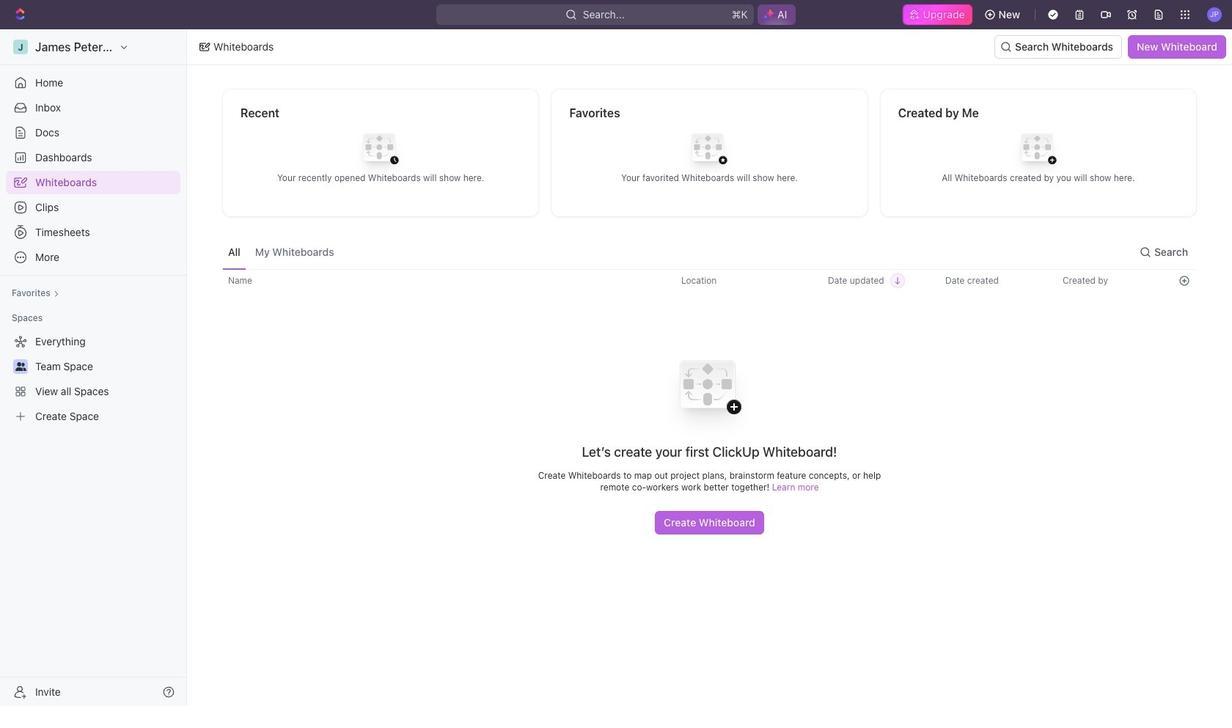 Task type: describe. For each thing, give the bounding box(es) containing it.
sidebar navigation
[[0, 29, 190, 707]]

2 row from the top
[[222, 341, 1197, 535]]

no favorited whiteboards image
[[680, 122, 739, 181]]

no data image
[[664, 341, 756, 444]]

1 row from the top
[[222, 269, 1197, 293]]

tree inside sidebar navigation
[[6, 330, 180, 428]]

user group image
[[15, 362, 26, 371]]



Task type: vqa. For each thing, say whether or not it's contained in the screenshot.
leftmost Team Space button Space
no



Task type: locate. For each thing, give the bounding box(es) containing it.
tab list
[[222, 235, 340, 269]]

james peterson's workspace, , element
[[13, 40, 28, 54]]

table
[[222, 269, 1197, 535]]

no recent whiteboards image
[[352, 122, 410, 181]]

1 vertical spatial row
[[222, 341, 1197, 535]]

tree
[[6, 330, 180, 428]]

0 vertical spatial row
[[222, 269, 1197, 293]]

row
[[222, 269, 1197, 293], [222, 341, 1197, 535]]

no created by me whiteboards image
[[1009, 122, 1068, 181]]



